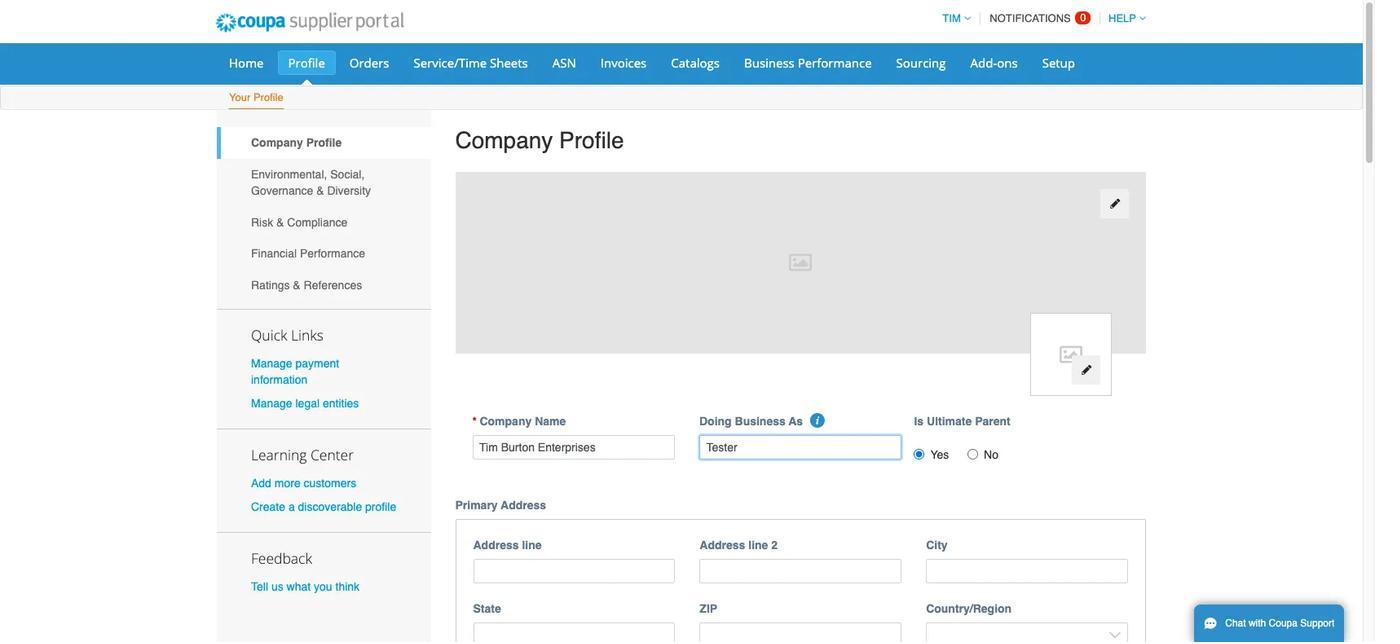 Task type: vqa. For each thing, say whether or not it's contained in the screenshot.
the & within the environmental, social, governance & diversity
yes



Task type: locate. For each thing, give the bounding box(es) containing it.
quick
[[251, 325, 287, 345]]

financial performance
[[251, 247, 365, 260]]

business performance
[[744, 55, 872, 71]]

feedback
[[251, 549, 312, 568]]

references
[[304, 279, 362, 292]]

& left diversity
[[316, 184, 324, 197]]

None text field
[[472, 435, 675, 460]]

with
[[1249, 618, 1266, 629]]

company profile link
[[217, 127, 431, 159]]

line
[[522, 539, 542, 552], [749, 539, 768, 552]]

asn
[[553, 55, 576, 71]]

country/region
[[926, 603, 1012, 616]]

logo image
[[1030, 313, 1112, 396]]

0 horizontal spatial line
[[522, 539, 542, 552]]

0 horizontal spatial &
[[276, 216, 284, 229]]

1 vertical spatial change image image
[[1081, 365, 1092, 376]]

&
[[316, 184, 324, 197], [276, 216, 284, 229], [293, 279, 301, 292]]

1 horizontal spatial line
[[749, 539, 768, 552]]

setup
[[1042, 55, 1075, 71]]

tell us what you think
[[251, 581, 360, 594]]

background image
[[455, 172, 1146, 353]]

performance inside financial performance link
[[300, 247, 365, 260]]

address up the address line
[[501, 499, 546, 512]]

2 horizontal spatial &
[[316, 184, 324, 197]]

1 manage from the top
[[251, 357, 292, 370]]

manage for manage legal entities
[[251, 397, 292, 410]]

governance
[[251, 184, 313, 197]]

business left as
[[735, 415, 786, 428]]

notifications
[[990, 12, 1071, 24]]

2
[[771, 539, 778, 552]]

orders link
[[339, 51, 400, 75]]

compliance
[[287, 216, 347, 229]]

manage legal entities
[[251, 397, 359, 410]]

profile link
[[278, 51, 336, 75]]

service/time sheets link
[[403, 51, 539, 75]]

2 manage from the top
[[251, 397, 292, 410]]

state
[[473, 603, 501, 616]]

support
[[1300, 618, 1335, 629]]

manage down information
[[251, 397, 292, 410]]

business performance link
[[734, 51, 883, 75]]

& for compliance
[[276, 216, 284, 229]]

service/time sheets
[[414, 55, 528, 71]]

performance inside business performance link
[[798, 55, 872, 71]]

& right 'risk'
[[276, 216, 284, 229]]

what
[[287, 581, 311, 594]]

0 horizontal spatial company profile
[[251, 136, 342, 149]]

0 vertical spatial &
[[316, 184, 324, 197]]

financial
[[251, 247, 297, 260]]

help
[[1109, 12, 1136, 24]]

2 vertical spatial &
[[293, 279, 301, 292]]

2 line from the left
[[749, 539, 768, 552]]

social,
[[330, 168, 365, 181]]

performance
[[798, 55, 872, 71], [300, 247, 365, 260]]

add more customers
[[251, 477, 356, 490]]

line for address line
[[522, 539, 542, 552]]

& right ratings
[[293, 279, 301, 292]]

doing business as
[[699, 415, 803, 428]]

address down the primary address
[[473, 539, 519, 552]]

1 horizontal spatial performance
[[798, 55, 872, 71]]

company profile down asn link at the left
[[455, 127, 624, 153]]

center
[[311, 445, 354, 465]]

performance for financial performance
[[300, 247, 365, 260]]

create a discoverable profile link
[[251, 501, 396, 514]]

create
[[251, 501, 285, 514]]

profile
[[288, 55, 325, 71], [253, 91, 283, 104], [559, 127, 624, 153], [306, 136, 342, 149]]

coupa supplier portal image
[[205, 2, 415, 43]]

None radio
[[968, 449, 978, 459]]

manage legal entities link
[[251, 397, 359, 410]]

parent
[[975, 415, 1011, 428]]

yes
[[931, 448, 949, 461]]

learning
[[251, 445, 307, 465]]

your profile
[[229, 91, 283, 104]]

Address line 2 text field
[[700, 559, 902, 584]]

company down 'sheets'
[[455, 127, 553, 153]]

business
[[744, 55, 795, 71], [735, 415, 786, 428]]

line left 2
[[749, 539, 768, 552]]

Doing Business As text field
[[699, 435, 902, 460]]

1 horizontal spatial &
[[293, 279, 301, 292]]

0 vertical spatial manage
[[251, 357, 292, 370]]

discoverable
[[298, 501, 362, 514]]

0 vertical spatial performance
[[798, 55, 872, 71]]

home link
[[218, 51, 274, 75]]

ratings
[[251, 279, 290, 292]]

1 vertical spatial &
[[276, 216, 284, 229]]

sheets
[[490, 55, 528, 71]]

None radio
[[914, 449, 925, 459]]

as
[[789, 415, 803, 428]]

you
[[314, 581, 332, 594]]

your profile link
[[228, 88, 284, 109]]

1 vertical spatial performance
[[300, 247, 365, 260]]

1 vertical spatial business
[[735, 415, 786, 428]]

company up environmental,
[[251, 136, 303, 149]]

1 line from the left
[[522, 539, 542, 552]]

*
[[472, 415, 477, 428]]

catalogs
[[671, 55, 720, 71]]

navigation
[[935, 2, 1146, 34]]

address
[[501, 499, 546, 512], [473, 539, 519, 552], [700, 539, 745, 552]]

risk
[[251, 216, 273, 229]]

company profile up environmental,
[[251, 136, 342, 149]]

0 vertical spatial change image image
[[1109, 198, 1121, 210]]

manage up information
[[251, 357, 292, 370]]

business right catalogs link
[[744, 55, 795, 71]]

us
[[271, 581, 283, 594]]

1 horizontal spatial change image image
[[1109, 198, 1121, 210]]

line up address line text box
[[522, 539, 542, 552]]

address left 2
[[700, 539, 745, 552]]

manage inside the manage payment information
[[251, 357, 292, 370]]

change image image
[[1109, 198, 1121, 210], [1081, 365, 1092, 376]]

sourcing
[[896, 55, 946, 71]]

manage
[[251, 357, 292, 370], [251, 397, 292, 410]]

1 vertical spatial manage
[[251, 397, 292, 410]]

city
[[926, 539, 948, 552]]

0 horizontal spatial change image image
[[1081, 365, 1092, 376]]

0 horizontal spatial performance
[[300, 247, 365, 260]]

is ultimate parent
[[914, 415, 1011, 428]]

company
[[455, 127, 553, 153], [251, 136, 303, 149], [480, 415, 532, 428]]



Task type: describe. For each thing, give the bounding box(es) containing it.
doing
[[699, 415, 732, 428]]

address for address line 2
[[700, 539, 745, 552]]

zip
[[700, 603, 717, 616]]

navigation containing notifications 0
[[935, 2, 1146, 34]]

invoices
[[601, 55, 647, 71]]

more
[[275, 477, 301, 490]]

City text field
[[926, 559, 1128, 584]]

* company name
[[472, 415, 566, 428]]

Address line text field
[[473, 559, 675, 584]]

service/time
[[414, 55, 487, 71]]

primary
[[455, 499, 498, 512]]

orders
[[350, 55, 389, 71]]

ZIP text field
[[700, 623, 902, 642]]

& inside environmental, social, governance & diversity
[[316, 184, 324, 197]]

help link
[[1101, 12, 1146, 24]]

setup link
[[1032, 51, 1086, 75]]

primary address
[[455, 499, 546, 512]]

entities
[[323, 397, 359, 410]]

add more customers link
[[251, 477, 356, 490]]

home
[[229, 55, 264, 71]]

no
[[984, 448, 999, 461]]

& for references
[[293, 279, 301, 292]]

additional information image
[[811, 413, 825, 428]]

change image image for logo
[[1081, 365, 1092, 376]]

sourcing link
[[886, 51, 957, 75]]

profile
[[365, 501, 396, 514]]

financial performance link
[[217, 238, 431, 270]]

tell
[[251, 581, 268, 594]]

line for address line 2
[[749, 539, 768, 552]]

links
[[291, 325, 324, 345]]

catalogs link
[[661, 51, 730, 75]]

a
[[289, 501, 295, 514]]

payment
[[295, 357, 339, 370]]

address line
[[473, 539, 542, 552]]

address line 2
[[700, 539, 778, 552]]

name
[[535, 415, 566, 428]]

think
[[335, 581, 360, 594]]

asn link
[[542, 51, 587, 75]]

learning center
[[251, 445, 354, 465]]

risk & compliance link
[[217, 207, 431, 238]]

diversity
[[327, 184, 371, 197]]

quick links
[[251, 325, 324, 345]]

tim
[[943, 12, 961, 24]]

manage for manage payment information
[[251, 357, 292, 370]]

your
[[229, 91, 250, 104]]

State text field
[[473, 623, 675, 642]]

tim link
[[935, 12, 971, 24]]

environmental,
[[251, 168, 327, 181]]

ratings & references link
[[217, 270, 431, 301]]

ultimate
[[927, 415, 972, 428]]

chat with coupa support button
[[1194, 605, 1345, 642]]

0
[[1080, 11, 1086, 24]]

coupa
[[1269, 618, 1298, 629]]

add-ons
[[971, 55, 1018, 71]]

create a discoverable profile
[[251, 501, 396, 514]]

customers
[[304, 477, 356, 490]]

ons
[[997, 55, 1018, 71]]

information
[[251, 373, 308, 386]]

1 horizontal spatial company profile
[[455, 127, 624, 153]]

invoices link
[[590, 51, 657, 75]]

add-ons link
[[960, 51, 1029, 75]]

environmental, social, governance & diversity link
[[217, 159, 431, 207]]

change image image for background image
[[1109, 198, 1121, 210]]

notifications 0
[[990, 11, 1086, 24]]

legal
[[295, 397, 320, 410]]

environmental, social, governance & diversity
[[251, 168, 371, 197]]

performance for business performance
[[798, 55, 872, 71]]

ratings & references
[[251, 279, 362, 292]]

chat
[[1225, 618, 1246, 629]]

is
[[914, 415, 924, 428]]

company right *
[[480, 415, 532, 428]]

risk & compliance
[[251, 216, 347, 229]]

0 vertical spatial business
[[744, 55, 795, 71]]

chat with coupa support
[[1225, 618, 1335, 629]]

add
[[251, 477, 271, 490]]

address for address line
[[473, 539, 519, 552]]

tell us what you think button
[[251, 579, 360, 595]]

manage payment information link
[[251, 357, 339, 386]]



